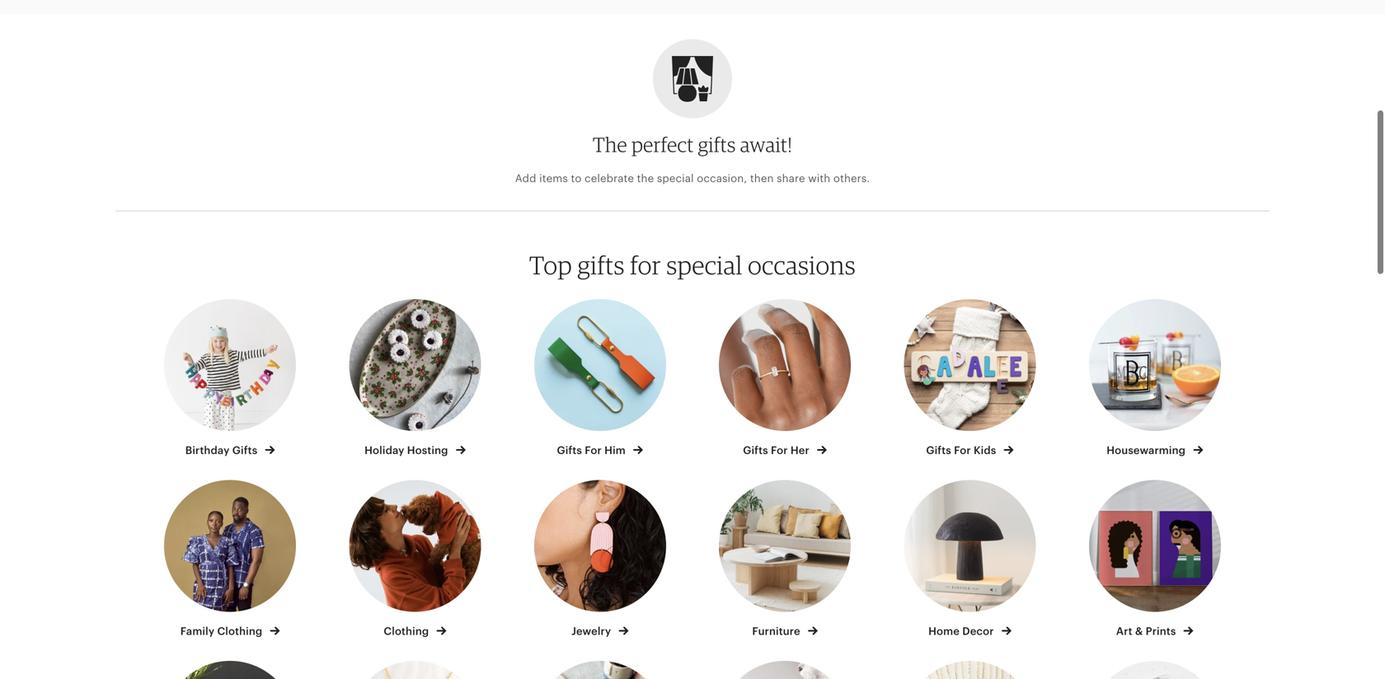 Task type: describe. For each thing, give the bounding box(es) containing it.
gifts for her link
[[707, 299, 863, 458]]

housewarming
[[1107, 444, 1188, 457]]

the
[[637, 172, 654, 185]]

gifts for her
[[743, 444, 812, 457]]

add items to celebrate the special occasion, then share with others.
[[515, 172, 870, 185]]

him
[[604, 444, 626, 457]]

art & prints
[[1116, 625, 1179, 638]]

gifts for gifts for her
[[743, 444, 768, 457]]

with
[[808, 172, 831, 185]]

&
[[1135, 625, 1143, 638]]

gifts for him link
[[522, 299, 678, 458]]

art & prints link
[[1077, 480, 1233, 639]]

birthday
[[185, 444, 230, 457]]

the
[[593, 132, 627, 157]]

share
[[777, 172, 805, 185]]

prints
[[1146, 625, 1176, 638]]

hosting
[[407, 444, 448, 457]]

then
[[750, 172, 774, 185]]

the perfect gifts await!
[[593, 132, 792, 157]]

gifts for kids
[[926, 444, 999, 457]]

gifts for him
[[557, 444, 628, 457]]

to
[[571, 172, 582, 185]]

home
[[928, 625, 960, 638]]

home decor
[[928, 625, 997, 638]]

clothing link
[[337, 480, 493, 639]]

gifts inside 'link'
[[232, 444, 257, 457]]

furniture
[[752, 625, 803, 638]]

gifts for kids link
[[892, 299, 1048, 458]]

celebrate
[[585, 172, 634, 185]]

1 vertical spatial special
[[666, 250, 743, 280]]

gifts for gifts for him
[[557, 444, 582, 457]]

perfect
[[632, 132, 694, 157]]

items
[[539, 172, 568, 185]]

others.
[[833, 172, 870, 185]]

for for her
[[771, 444, 788, 457]]

jewelry
[[571, 625, 614, 638]]

housewarming link
[[1077, 299, 1233, 458]]

holiday hosting
[[365, 444, 451, 457]]

birthday gifts
[[185, 444, 260, 457]]

her
[[791, 444, 809, 457]]



Task type: vqa. For each thing, say whether or not it's contained in the screenshot.
Housewarming
yes



Task type: locate. For each thing, give the bounding box(es) containing it.
family
[[180, 625, 215, 638]]

gifts up occasion,
[[698, 132, 736, 157]]

0 horizontal spatial clothing
[[217, 625, 262, 638]]

3 gifts from the left
[[743, 444, 768, 457]]

gifts inside "link"
[[926, 444, 951, 457]]

0 horizontal spatial for
[[585, 444, 602, 457]]

for
[[585, 444, 602, 457], [771, 444, 788, 457], [954, 444, 971, 457]]

gifts right birthday
[[232, 444, 257, 457]]

decor
[[962, 625, 994, 638]]

gifts
[[698, 132, 736, 157], [577, 250, 625, 280]]

0 vertical spatial gifts
[[698, 132, 736, 157]]

3 for from the left
[[954, 444, 971, 457]]

gifts left kids
[[926, 444, 951, 457]]

gifts
[[232, 444, 257, 457], [557, 444, 582, 457], [743, 444, 768, 457], [926, 444, 951, 457]]

special
[[657, 172, 694, 185], [666, 250, 743, 280]]

for left kids
[[954, 444, 971, 457]]

1 vertical spatial gifts
[[577, 250, 625, 280]]

gifts left her
[[743, 444, 768, 457]]

gifts left him
[[557, 444, 582, 457]]

gifts for gifts for kids
[[926, 444, 951, 457]]

top
[[529, 250, 572, 280]]

clothing inside clothing link
[[384, 625, 432, 638]]

1 horizontal spatial for
[[771, 444, 788, 457]]

0 vertical spatial special
[[657, 172, 694, 185]]

occasion,
[[697, 172, 747, 185]]

0 horizontal spatial gifts
[[577, 250, 625, 280]]

for inside "link"
[[954, 444, 971, 457]]

2 gifts from the left
[[557, 444, 582, 457]]

2 for from the left
[[771, 444, 788, 457]]

for left her
[[771, 444, 788, 457]]

1 gifts from the left
[[232, 444, 257, 457]]

gifts left for
[[577, 250, 625, 280]]

1 horizontal spatial gifts
[[698, 132, 736, 157]]

family clothing link
[[153, 480, 308, 639]]

add
[[515, 172, 536, 185]]

birthday gifts link
[[153, 299, 308, 458]]

1 clothing from the left
[[217, 625, 262, 638]]

2 horizontal spatial for
[[954, 444, 971, 457]]

home decor link
[[892, 480, 1048, 639]]

holiday hosting link
[[337, 299, 493, 458]]

4 gifts from the left
[[926, 444, 951, 457]]

clothing inside family clothing link
[[217, 625, 262, 638]]

for
[[630, 250, 661, 280]]

special right for
[[666, 250, 743, 280]]

family clothing
[[180, 625, 265, 638]]

1 horizontal spatial clothing
[[384, 625, 432, 638]]

art
[[1116, 625, 1132, 638]]

2 clothing from the left
[[384, 625, 432, 638]]

holiday
[[365, 444, 404, 457]]

for left him
[[585, 444, 602, 457]]

kids
[[974, 444, 996, 457]]

furniture link
[[707, 480, 863, 639]]

special right the
[[657, 172, 694, 185]]

clothing
[[217, 625, 262, 638], [384, 625, 432, 638]]

1 for from the left
[[585, 444, 602, 457]]

for for kids
[[954, 444, 971, 457]]

await!
[[740, 132, 792, 157]]

top gifts for special occasions
[[529, 250, 856, 280]]

for for him
[[585, 444, 602, 457]]

occasions
[[748, 250, 856, 280]]

jewelry link
[[522, 480, 678, 639]]



